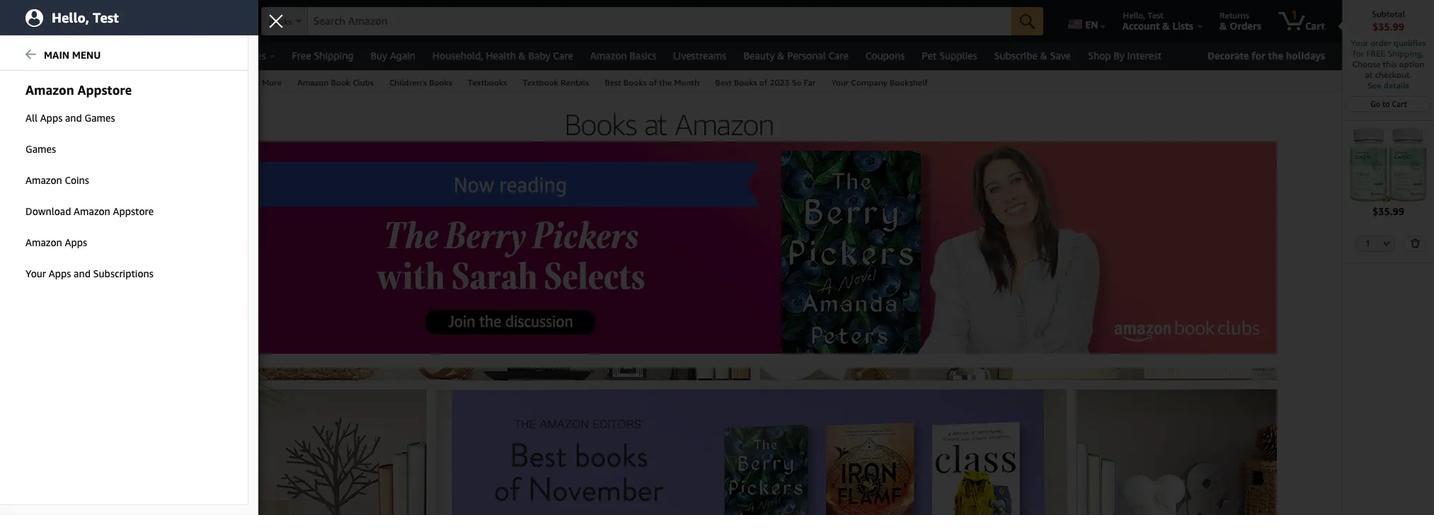 Task type: describe. For each thing, give the bounding box(es) containing it.
textbook rentals
[[523, 77, 589, 88]]

amazon image
[[16, 13, 84, 34]]

coq10 600mg softgels | high absorption coq10 ubiquinol supplement | reduced form enhanced with vitamin e &amp; omega 3 6 9 | antioxidant powerhouse good for health | 120 softgels image
[[1350, 127, 1428, 204]]

update
[[114, 20, 148, 32]]

best sellers & more link
[[199, 71, 290, 93]]

subscribe & save
[[995, 50, 1072, 62]]

pet
[[922, 50, 937, 62]]

1 vertical spatial children's books link
[[20, 211, 83, 221]]

of for best books of the month best books of 2023 so far celebrity picks books by black writers
[[65, 237, 72, 246]]

books down 'basics' at the top left of the page
[[624, 77, 647, 88]]

decorate for the holidays
[[1208, 50, 1326, 62]]

subscribe & save link
[[986, 46, 1080, 66]]

advanced
[[58, 77, 96, 88]]

beauty & personal care
[[744, 50, 849, 62]]

amazon
[[25, 82, 74, 98]]

celebrity picks link
[[20, 262, 76, 272]]

supplies
[[940, 50, 978, 62]]

Search Amazon text field
[[308, 8, 1012, 35]]

kindle etextbooks
[[20, 501, 89, 511]]

best for best sellers & more
[[207, 77, 224, 88]]

1 vertical spatial best books of the month link
[[20, 237, 112, 246]]

amazon basics
[[591, 50, 657, 62]]

popular
[[13, 144, 47, 155]]

basics
[[630, 50, 657, 62]]

shipping.
[[1389, 48, 1425, 59]]

your company bookshelf
[[832, 77, 929, 88]]

clubs
[[353, 77, 374, 88]]

amazon apps
[[25, 237, 87, 249]]

books down celebrity
[[20, 275, 43, 285]]

advanced search link
[[50, 71, 132, 93]]

download amazon appstore
[[25, 205, 154, 217]]

books up back
[[20, 186, 43, 195]]

& for beauty
[[778, 50, 785, 62]]

delivering
[[114, 10, 153, 21]]

1 vertical spatial 1
[[1366, 238, 1371, 248]]

black
[[57, 275, 78, 285]]

none submit inside books search field
[[1012, 7, 1044, 35]]

buy again
[[371, 50, 416, 62]]

your apps and subscriptions link
[[0, 259, 248, 289]]

amazon down spanish
[[74, 205, 110, 217]]

latino
[[71, 173, 94, 183]]

amazon book clubs
[[297, 77, 374, 88]]

your for your order qualifies for free shipping. choose this option at checkout. see details
[[1352, 38, 1369, 48]]

interest
[[1128, 50, 1162, 62]]

decorate
[[1208, 50, 1250, 62]]

0 vertical spatial games
[[85, 112, 115, 124]]

and for subscriptions
[[74, 268, 91, 280]]

at
[[1366, 69, 1374, 80]]

best for best books of the month
[[605, 77, 622, 88]]

sellers
[[226, 77, 251, 88]]

delivering to los angeles 90005 update location
[[114, 10, 239, 32]]

hello, test link
[[0, 0, 259, 35]]

1 care from the left
[[553, 50, 574, 62]]

all for all
[[33, 50, 46, 62]]

2 care from the left
[[829, 50, 849, 62]]

children's inside navigation navigation
[[390, 77, 427, 88]]

back
[[20, 198, 39, 208]]

coins
[[65, 174, 89, 186]]

free shipping
[[292, 50, 354, 62]]

so inside navigation navigation
[[792, 77, 802, 88]]

apps for your
[[49, 268, 71, 280]]

apps for amazon
[[65, 237, 87, 249]]

and for games
[[65, 112, 82, 124]]

best for best books of 2023 so far
[[716, 77, 732, 88]]

main menu link
[[0, 40, 248, 71]]

of for best books of the month
[[649, 77, 657, 88]]

textbook
[[523, 77, 559, 88]]

account
[[1123, 20, 1161, 32]]

& for subscribe
[[1041, 50, 1048, 62]]

free
[[1367, 48, 1386, 59]]

to for go to cart
[[1383, 99, 1391, 108]]

holiday deals link
[[54, 46, 132, 66]]

go to cart
[[1371, 99, 1408, 108]]

books down beauty
[[734, 77, 758, 88]]

by
[[46, 275, 55, 285]]

best books of the month
[[605, 77, 700, 88]]

all for all apps and games
[[25, 112, 38, 124]]

month for best books of the month
[[675, 77, 700, 88]]

books down all button
[[18, 77, 43, 88]]

beauty & personal care link
[[735, 46, 858, 66]]

hello, inside hello, test link
[[52, 10, 89, 25]]

kindle
[[20, 501, 43, 511]]

holiday deals
[[63, 50, 124, 62]]

your order qualifies for free shipping. choose this option at checkout. see details
[[1352, 38, 1427, 91]]

hispanic
[[20, 173, 52, 183]]

1 horizontal spatial cart
[[1393, 99, 1408, 108]]

coupons link
[[858, 46, 914, 66]]

1 vertical spatial games
[[25, 143, 56, 155]]

test inside navigation navigation
[[1148, 10, 1164, 21]]

account & lists
[[1123, 20, 1194, 32]]

0 vertical spatial in
[[50, 144, 58, 155]]

in inside hispanic and latino stories books in spanish back to school books children's books
[[46, 186, 52, 195]]

rentals
[[561, 77, 589, 88]]

buy
[[371, 50, 388, 62]]

amazon coins
[[25, 174, 89, 186]]

shipping
[[314, 50, 354, 62]]

main
[[44, 49, 70, 61]]

books in spanish link
[[20, 186, 86, 195]]

more
[[262, 77, 282, 88]]

your company bookshelf link
[[824, 71, 936, 93]]

now reading. bright young women with sarah selects. join the discussion. image
[[215, 142, 1278, 354]]

buy again link
[[362, 46, 424, 66]]

navigation navigation
[[0, 0, 1435, 516]]

best books of the month best books of 2023 so far celebrity picks books by black writers
[[20, 237, 121, 285]]

books down the household,
[[429, 77, 453, 88]]

returns & orders
[[1220, 10, 1262, 32]]

Books search field
[[261, 7, 1044, 37]]

hello, inside navigation navigation
[[1124, 10, 1146, 21]]

shop by interest link
[[1080, 46, 1171, 66]]

appstore
[[113, 205, 154, 217]]

all apps and games
[[25, 112, 115, 124]]

choose
[[1353, 59, 1381, 69]]

month for best books of the month best books of 2023 so far celebrity picks books by black writers
[[89, 237, 112, 246]]

of for best books of 2023 so far
[[760, 77, 768, 88]]

the for best books of the month best books of 2023 so far celebrity picks books by black writers
[[75, 237, 86, 246]]

all apps and games link
[[0, 103, 248, 133]]

all button
[[11, 42, 52, 70]]



Task type: locate. For each thing, give the bounding box(es) containing it.
books up free
[[269, 16, 292, 27]]

holidays
[[1287, 50, 1326, 62]]

books by black writers link
[[20, 275, 107, 285]]

$35.99
[[1373, 21, 1405, 33], [1373, 205, 1405, 217]]

month inside best books of the month best books of 2023 so far celebrity picks books by black writers
[[89, 237, 112, 246]]

2023 inside navigation navigation
[[770, 77, 790, 88]]

in right popular
[[50, 144, 58, 155]]

1 vertical spatial in
[[46, 186, 52, 195]]

in up 'back to school books' link
[[46, 186, 52, 195]]

amazon left 'basics' at the top left of the page
[[591, 50, 627, 62]]

0 vertical spatial 2023
[[770, 77, 790, 88]]

hello, up main menu
[[52, 10, 89, 25]]

amazon up back
[[25, 174, 62, 186]]

to left los
[[155, 10, 163, 21]]

2 vertical spatial to
[[41, 198, 48, 208]]

see details link
[[1351, 80, 1428, 91]]

month down download amazon appstore
[[89, 237, 112, 246]]

pet supplies link
[[914, 46, 986, 66]]

books%20at%20amazon image
[[374, 103, 969, 142]]

0 vertical spatial cart
[[1306, 20, 1326, 32]]

books up hispanic and latino stories link
[[60, 144, 88, 155]]

so inside best books of the month best books of 2023 so far celebrity picks books by black writers
[[96, 249, 106, 259]]

books
[[269, 16, 292, 27], [18, 77, 43, 88], [429, 77, 453, 88], [624, 77, 647, 88], [734, 77, 758, 88], [60, 144, 88, 155], [20, 186, 43, 195], [79, 198, 103, 208], [60, 211, 83, 221], [39, 237, 63, 246], [39, 249, 63, 259], [20, 275, 43, 285]]

1 horizontal spatial best books of the month link
[[597, 71, 708, 93]]

search
[[98, 77, 124, 88]]

2023 inside best books of the month best books of 2023 so far celebrity picks books by black writers
[[75, 249, 94, 259]]

None submit
[[1012, 7, 1044, 35]]

month inside navigation navigation
[[675, 77, 700, 88]]

apps for all
[[40, 112, 63, 124]]

1 horizontal spatial children's
[[390, 77, 427, 88]]

test left lists
[[1148, 10, 1164, 21]]

location
[[151, 20, 189, 32]]

& right beauty
[[778, 50, 785, 62]]

los
[[166, 10, 179, 21]]

0 horizontal spatial far
[[109, 249, 121, 259]]

& for account
[[1163, 20, 1170, 32]]

hispanic and latino stories link
[[20, 173, 123, 183]]

the left holidays
[[1269, 50, 1284, 62]]

0 vertical spatial and
[[65, 112, 82, 124]]

orders
[[1230, 20, 1262, 32]]

best books of the month link up picks
[[20, 237, 112, 246]]

2 vertical spatial apps
[[49, 268, 71, 280]]

returns
[[1220, 10, 1250, 21]]

2 horizontal spatial the
[[1269, 50, 1284, 62]]

0 vertical spatial best books of 2023 so far link
[[708, 71, 824, 93]]

the inside best books of the month best books of 2023 so far celebrity picks books by black writers
[[75, 237, 86, 246]]

hello, test inside navigation navigation
[[1124, 10, 1164, 21]]

$35.99 down subtotal
[[1373, 21, 1405, 33]]

2 vertical spatial the
[[75, 237, 86, 246]]

far inside best books of the month best books of 2023 so far celebrity picks books by black writers
[[109, 249, 121, 259]]

for inside decorate for the holidays link
[[1252, 50, 1266, 62]]

0 vertical spatial $35.99
[[1373, 21, 1405, 33]]

and inside hispanic and latino stories books in spanish back to school books children's books
[[55, 173, 69, 183]]

0 horizontal spatial best books of 2023 so far link
[[20, 249, 121, 259]]

to
[[155, 10, 163, 21], [1383, 99, 1391, 108], [41, 198, 48, 208]]

hello, test up the menu
[[52, 10, 119, 25]]

so up your apps and subscriptions
[[96, 249, 106, 259]]

0 horizontal spatial 1
[[1292, 8, 1298, 22]]

details
[[1384, 80, 1410, 91]]

hello, up shop by interest
[[1124, 10, 1146, 21]]

0 horizontal spatial to
[[41, 198, 48, 208]]

amazon basics link
[[582, 46, 665, 66]]

games link
[[0, 135, 248, 164]]

books down amazon apps
[[39, 249, 63, 259]]

0 vertical spatial 1
[[1292, 8, 1298, 22]]

all up popular
[[25, 112, 38, 124]]

care
[[553, 50, 574, 62], [829, 50, 849, 62]]

1 horizontal spatial best books of 2023 so far link
[[708, 71, 824, 93]]

all up books link
[[33, 50, 46, 62]]

children's books link down 'back to school books' link
[[20, 211, 83, 221]]

this
[[1384, 59, 1398, 69]]

free
[[292, 50, 311, 62]]

1 vertical spatial month
[[89, 237, 112, 246]]

0 horizontal spatial best books of the month link
[[20, 237, 112, 246]]

children's inside hispanic and latino stories books in spanish back to school books children's books
[[20, 211, 57, 221]]

in
[[50, 144, 58, 155], [46, 186, 52, 195]]

0 vertical spatial your
[[1352, 38, 1369, 48]]

option
[[1400, 59, 1425, 69]]

books down spanish
[[79, 198, 103, 208]]

children's books link down again
[[382, 71, 460, 93]]

amazon left book
[[297, 77, 329, 88]]

far down personal
[[804, 77, 816, 88]]

so down beauty & personal care link
[[792, 77, 802, 88]]

spanish
[[55, 186, 86, 195]]

1 horizontal spatial the
[[660, 77, 672, 88]]

1 vertical spatial children's
[[20, 211, 57, 221]]

0 horizontal spatial hello, test
[[52, 10, 119, 25]]

1 horizontal spatial 1
[[1366, 238, 1371, 248]]

1 vertical spatial so
[[96, 249, 106, 259]]

see
[[1368, 80, 1382, 91]]

0 horizontal spatial children's books link
[[20, 211, 83, 221]]

beauty
[[744, 50, 775, 62]]

1 vertical spatial best books of 2023 so far link
[[20, 249, 121, 259]]

celebrity
[[20, 262, 53, 272]]

0 horizontal spatial games
[[25, 143, 56, 155]]

1 horizontal spatial your
[[832, 77, 849, 88]]

so
[[792, 77, 802, 88], [96, 249, 106, 259]]

order
[[1371, 38, 1392, 48]]

1 vertical spatial your
[[832, 77, 849, 88]]

the for best books of the month
[[660, 77, 672, 88]]

1 vertical spatial 2023
[[75, 249, 94, 259]]

& left lists
[[1163, 20, 1170, 32]]

dropdown image
[[1384, 241, 1391, 246]]

1 horizontal spatial games
[[85, 112, 115, 124]]

for inside the your order qualifies for free shipping. choose this option at checkout. see details
[[1354, 48, 1365, 59]]

to inside delivering to los angeles 90005 update location
[[155, 10, 163, 21]]

best books of 2023 so far link up picks
[[20, 249, 121, 259]]

the up books%20at%20amazon image
[[660, 77, 672, 88]]

pet supplies
[[922, 50, 978, 62]]

2 vertical spatial your
[[25, 268, 46, 280]]

1 horizontal spatial hello, test
[[1124, 10, 1164, 21]]

&
[[1163, 20, 1170, 32], [1220, 20, 1228, 32], [519, 50, 526, 62], [778, 50, 785, 62], [1041, 50, 1048, 62], [254, 77, 260, 88]]

livestreams
[[674, 50, 727, 62]]

children's down back
[[20, 211, 57, 221]]

school
[[51, 198, 77, 208]]

groceries link
[[216, 46, 284, 66]]

0 horizontal spatial for
[[1252, 50, 1266, 62]]

0 horizontal spatial 2023
[[75, 249, 94, 259]]

0 horizontal spatial your
[[25, 268, 46, 280]]

2023 up your apps and subscriptions
[[75, 249, 94, 259]]

the up picks
[[75, 237, 86, 246]]

books down the 'school'
[[60, 211, 83, 221]]

1 vertical spatial cart
[[1393, 99, 1408, 108]]

0 vertical spatial best books of the month link
[[597, 71, 708, 93]]

0 horizontal spatial month
[[89, 237, 112, 246]]

all inside all button
[[33, 50, 46, 62]]

0 horizontal spatial children's
[[20, 211, 57, 221]]

1 horizontal spatial children's books link
[[382, 71, 460, 93]]

to inside hispanic and latino stories books in spanish back to school books children's books
[[41, 198, 48, 208]]

games
[[85, 112, 115, 124], [25, 143, 56, 155]]

1 vertical spatial the
[[660, 77, 672, 88]]

all inside all apps and games link
[[25, 112, 38, 124]]

1 vertical spatial $35.99
[[1373, 205, 1405, 217]]

best books of 2023 so far link down beauty
[[708, 71, 824, 93]]

your for your apps and subscriptions
[[25, 268, 46, 280]]

free shipping link
[[284, 46, 362, 66]]

hispanic and latino stories books in spanish back to school books children's books
[[20, 173, 123, 221]]

go to cart link
[[1348, 97, 1431, 111]]

1 horizontal spatial month
[[675, 77, 700, 88]]

1 horizontal spatial to
[[155, 10, 163, 21]]

bookshelf
[[890, 77, 929, 88]]

lists
[[1173, 20, 1194, 32]]

1
[[1292, 8, 1298, 22], [1366, 238, 1371, 248]]

textbook rentals link
[[515, 71, 597, 93]]

coupons
[[866, 50, 905, 62]]

for right decorate
[[1252, 50, 1266, 62]]

2 vertical spatial and
[[74, 268, 91, 280]]

kindle etextbooks link
[[20, 501, 89, 511]]

household, health & baby care
[[433, 50, 574, 62]]

0 vertical spatial to
[[155, 10, 163, 21]]

best
[[207, 77, 224, 88], [605, 77, 622, 88], [716, 77, 732, 88], [20, 237, 37, 246], [20, 249, 37, 259]]

0 vertical spatial all
[[33, 50, 46, 62]]

& left save
[[1041, 50, 1048, 62]]

care right personal
[[829, 50, 849, 62]]

games up hispanic
[[25, 143, 56, 155]]

0 vertical spatial far
[[804, 77, 816, 88]]

amazon book clubs link
[[290, 71, 382, 93]]

your left order
[[1352, 38, 1369, 48]]

1 horizontal spatial hello,
[[1124, 10, 1146, 21]]

amazon coins link
[[0, 166, 248, 195]]

to for delivering to los angeles 90005 update location
[[155, 10, 163, 21]]

best books of november image
[[215, 368, 1278, 516]]

& inside returns & orders
[[1220, 20, 1228, 32]]

test up deals
[[93, 10, 119, 25]]

far up subscriptions
[[109, 249, 121, 259]]

shop
[[1089, 50, 1112, 62]]

your for your company bookshelf
[[832, 77, 849, 88]]

& left baby
[[519, 50, 526, 62]]

1 horizontal spatial so
[[792, 77, 802, 88]]

your left company
[[832, 77, 849, 88]]

month down livestreams link in the top of the page
[[675, 77, 700, 88]]

amazon appstore
[[25, 82, 132, 98]]

decorate for the holidays link
[[1203, 47, 1331, 65]]

$35.99 inside subtotal $35.99
[[1373, 21, 1405, 33]]

cart up holidays
[[1306, 20, 1326, 32]]

$35.99 up dropdown icon
[[1373, 205, 1405, 217]]

checkout.
[[1376, 69, 1413, 80]]

1 vertical spatial apps
[[65, 237, 87, 249]]

en
[[1086, 18, 1099, 30]]

games down appstore
[[85, 112, 115, 124]]

0 vertical spatial the
[[1269, 50, 1284, 62]]

your left picks
[[25, 268, 46, 280]]

1 vertical spatial to
[[1383, 99, 1391, 108]]

1 horizontal spatial far
[[804, 77, 816, 88]]

children's down again
[[390, 77, 427, 88]]

books up "celebrity picks" link
[[39, 237, 63, 246]]

household,
[[433, 50, 484, 62]]

your inside the your order qualifies for free shipping. choose this option at checkout. see details
[[1352, 38, 1369, 48]]

0 horizontal spatial hello,
[[52, 10, 89, 25]]

0 horizontal spatial care
[[553, 50, 574, 62]]

care right baby
[[553, 50, 574, 62]]

delete image
[[1411, 238, 1421, 248]]

stories
[[97, 173, 123, 183]]

0 horizontal spatial cart
[[1306, 20, 1326, 32]]

groceries
[[224, 50, 266, 62]]

0 vertical spatial children's books link
[[382, 71, 460, 93]]

0 vertical spatial month
[[675, 77, 700, 88]]

1 vertical spatial all
[[25, 112, 38, 124]]

1 vertical spatial far
[[109, 249, 121, 259]]

download amazon appstore link
[[0, 197, 248, 227]]

far inside best books of 2023 so far link
[[804, 77, 816, 88]]

all
[[33, 50, 46, 62], [25, 112, 38, 124]]

again
[[390, 50, 416, 62]]

1 vertical spatial and
[[55, 173, 69, 183]]

subtotal $35.99
[[1373, 8, 1406, 33]]

best books of the month link down 'basics' at the top left of the page
[[597, 71, 708, 93]]

best sellers & more
[[207, 77, 282, 88]]

the
[[1269, 50, 1284, 62], [660, 77, 672, 88], [75, 237, 86, 246]]

2 horizontal spatial your
[[1352, 38, 1369, 48]]

qualifies
[[1394, 38, 1427, 48]]

for left free
[[1354, 48, 1365, 59]]

hello,
[[52, 10, 89, 25], [1124, 10, 1146, 21]]

amazon for amazon coins
[[25, 174, 62, 186]]

0 vertical spatial so
[[792, 77, 802, 88]]

1 horizontal spatial test
[[1148, 10, 1164, 21]]

amazon for amazon apps
[[25, 237, 62, 249]]

1 up holidays
[[1292, 8, 1298, 22]]

books inside search field
[[269, 16, 292, 27]]

& left more
[[254, 77, 260, 88]]

& for returns
[[1220, 20, 1228, 32]]

to down books in spanish link
[[41, 198, 48, 208]]

subscribe
[[995, 50, 1038, 62]]

0 vertical spatial children's
[[390, 77, 427, 88]]

amazon up "celebrity picks" link
[[25, 237, 62, 249]]

amazon for amazon basics
[[591, 50, 627, 62]]

0 horizontal spatial so
[[96, 249, 106, 259]]

1 horizontal spatial 2023
[[770, 77, 790, 88]]

baby
[[529, 50, 551, 62]]

1 horizontal spatial care
[[829, 50, 849, 62]]

0 vertical spatial apps
[[40, 112, 63, 124]]

hello, test up interest
[[1124, 10, 1164, 21]]

2 horizontal spatial to
[[1383, 99, 1391, 108]]

1 left dropdown icon
[[1366, 238, 1371, 248]]

textbooks
[[468, 77, 507, 88]]

& left orders
[[1220, 20, 1228, 32]]

0 horizontal spatial the
[[75, 237, 86, 246]]

far
[[804, 77, 816, 88], [109, 249, 121, 259]]

best books of the month link
[[597, 71, 708, 93], [20, 237, 112, 246]]

amazon for amazon book clubs
[[297, 77, 329, 88]]

2023 down beauty & personal care link
[[770, 77, 790, 88]]

go
[[1371, 99, 1381, 108]]

health
[[486, 50, 516, 62]]

cart down details
[[1393, 99, 1408, 108]]

test
[[93, 10, 119, 25], [1148, 10, 1164, 21]]

1 horizontal spatial for
[[1354, 48, 1365, 59]]

0 horizontal spatial test
[[93, 10, 119, 25]]

subscriptions
[[93, 268, 154, 280]]

amazon
[[591, 50, 627, 62], [297, 77, 329, 88], [25, 174, 62, 186], [74, 205, 110, 217], [25, 237, 62, 249]]

to right go
[[1383, 99, 1391, 108]]



Task type: vqa. For each thing, say whether or not it's contained in the screenshot.
Angeles
yes



